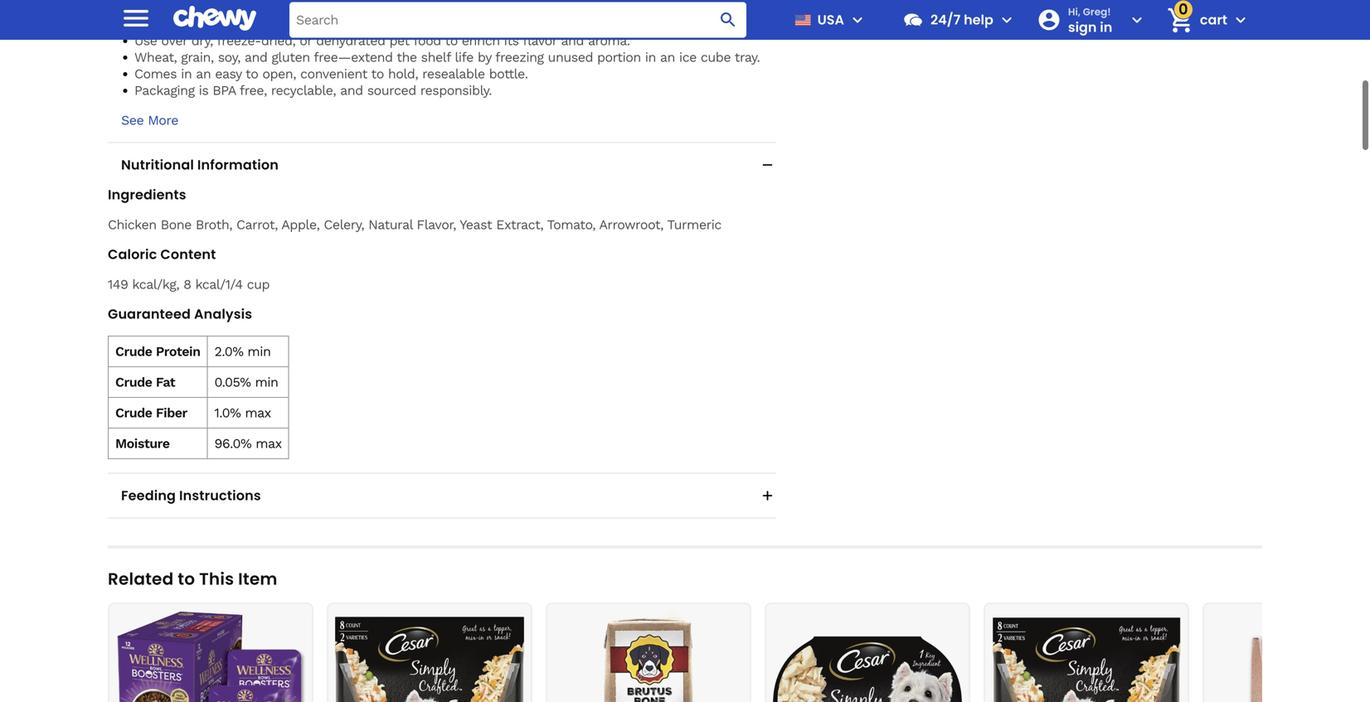 Task type: locate. For each thing, give the bounding box(es) containing it.
in right portion
[[645, 49, 656, 65]]

feeding instructions image
[[759, 488, 776, 504]]

help menu image
[[997, 10, 1017, 30]]

content
[[160, 245, 216, 264]]

encourages
[[623, 0, 693, 15]]

0 vertical spatial chicken
[[134, 0, 183, 15]]

food
[[251, 0, 278, 15], [413, 33, 441, 49]]

1 vertical spatial an
[[196, 66, 211, 82]]

wet
[[224, 0, 247, 15]]

cart
[[1200, 10, 1228, 29]]

to up free,
[[246, 66, 258, 82]]

1 crude from the top
[[115, 344, 152, 360]]

1 horizontal spatial food
[[413, 33, 441, 49]]

grain,
[[181, 49, 214, 65]]

with
[[379, 0, 406, 15]]

Product search field
[[289, 2, 746, 38]]

guaranteed
[[108, 305, 191, 324]]

see more
[[121, 112, 178, 128]]

0 horizontal spatial in
[[181, 66, 192, 82]]

comes
[[134, 66, 177, 82]]

1 vertical spatial min
[[255, 375, 278, 390]]

unused
[[548, 49, 593, 65]]

items image
[[1166, 6, 1195, 35]]

to up "sourced"
[[371, 66, 384, 82]]

149 kcal/kg, 8 kcal/1/4 cup
[[108, 277, 270, 292]]

min right 2.0%
[[248, 344, 271, 360]]

in down "grain,"
[[181, 66, 192, 82]]

3 crude from the top
[[115, 405, 152, 421]]

usa
[[818, 10, 844, 29]]

sign
[[1068, 18, 1097, 36]]

8
[[183, 277, 191, 292]]

crude up moisture
[[115, 405, 152, 421]]

natural
[[368, 217, 413, 233]]

crude
[[115, 344, 152, 360], [115, 375, 152, 390], [115, 405, 152, 421]]

food up shelf
[[413, 33, 441, 49]]

1 vertical spatial is
[[199, 83, 208, 98]]

freeze-
[[217, 33, 261, 49]]

cesar simply crafted chicken limited-ingredient wet dog food topper, 1.3-oz, case of 20 image
[[773, 611, 962, 703]]

more
[[148, 112, 178, 128]]

brutus broth chicken flavored instant bone broth dog food topping, 5 count image
[[1211, 611, 1370, 703]]

is left made
[[327, 0, 337, 15]]

turmeric
[[667, 217, 722, 233]]

and up aroma.
[[596, 0, 619, 15]]

1 vertical spatial max
[[256, 436, 282, 452]]

an left ice
[[660, 49, 675, 65]]

carrot,
[[236, 217, 278, 233]]

chicken for chicken broth wet food topper is made with nourishing limited ingredients and encourages your fur- iend to drink more liquid. use over dry, freeze-dried, or dehydrated pet food to enrich its flavor and aroma. wheat, grain, soy, and gluten free—extend the shelf life by freezing unused portion in an ice cube tray. comes in an easy to open, convenient to hold, resealable bottle. packaging is bpa free, recyclable, and sourced responsibly.
[[134, 0, 183, 15]]

1 horizontal spatial is
[[327, 0, 337, 15]]

cart link
[[1160, 0, 1228, 40]]

menu image
[[119, 1, 153, 35]]

min right 0.05% on the left bottom
[[255, 375, 278, 390]]

bpa
[[213, 83, 236, 98]]

2 vertical spatial crude
[[115, 405, 152, 421]]

free—extend
[[314, 49, 393, 65]]

celery,
[[324, 217, 364, 233]]

an
[[660, 49, 675, 65], [196, 66, 211, 82]]

0 vertical spatial is
[[327, 0, 337, 15]]

portion
[[597, 49, 641, 65]]

and up unused
[[561, 33, 584, 49]]

or
[[300, 33, 312, 49]]

1 vertical spatial crude
[[115, 375, 152, 390]]

max for 1.0% max
[[245, 405, 271, 421]]

shelf
[[421, 49, 451, 65]]

and down freeze-
[[245, 49, 267, 65]]

0 vertical spatial an
[[660, 49, 675, 65]]

crude left fat
[[115, 375, 152, 390]]

feeding instructions
[[121, 486, 261, 505]]

iend
[[134, 16, 161, 32]]

crude for crude fiber
[[115, 405, 152, 421]]

chicken inside chicken broth wet food topper is made with nourishing limited ingredients and encourages your fur- iend to drink more liquid. use over dry, freeze-dried, or dehydrated pet food to enrich its flavor and aroma. wheat, grain, soy, and gluten free—extend the shelf life by freezing unused portion in an ice cube tray. comes in an easy to open, convenient to hold, resealable bottle. packaging is bpa free, recyclable, and sourced responsibly.
[[134, 0, 183, 15]]

limited
[[478, 0, 520, 15]]

1 horizontal spatial in
[[645, 49, 656, 65]]

chicken up iend
[[134, 0, 183, 15]]

brutus broth bone broth beef flavor hip & joint human-grade dog food topper, 32-oz box image
[[554, 611, 743, 703]]

apple,
[[281, 217, 320, 233]]

made
[[341, 0, 375, 15]]

greg!
[[1083, 5, 1111, 18]]

convenient
[[300, 66, 367, 82]]

0 vertical spatial crude
[[115, 344, 152, 360]]

related to this item
[[108, 568, 278, 591]]

min for 0.05% min
[[255, 375, 278, 390]]

pet
[[389, 33, 410, 49]]

to up life
[[445, 33, 458, 49]]

chicken up caloric
[[108, 217, 156, 233]]

to left this
[[178, 568, 195, 591]]

an down "grain,"
[[196, 66, 211, 82]]

0 vertical spatial min
[[248, 344, 271, 360]]

yeast
[[460, 217, 492, 233]]

information
[[197, 156, 279, 174]]

is
[[327, 0, 337, 15], [199, 83, 208, 98]]

1 vertical spatial chicken
[[108, 217, 156, 233]]

24/7 help link
[[896, 0, 994, 40]]

over
[[161, 33, 187, 49]]

crude protein
[[115, 344, 200, 360]]

0 vertical spatial max
[[245, 405, 271, 421]]

0.05%
[[214, 375, 251, 390]]

hold,
[[388, 66, 418, 82]]

0 vertical spatial food
[[251, 0, 278, 15]]

ice
[[679, 49, 697, 65]]

crude for crude protein
[[115, 344, 152, 360]]

account menu image
[[1127, 10, 1147, 30]]

96.0%
[[214, 436, 252, 452]]

max right 1.0%
[[245, 405, 271, 421]]

and down convenient
[[340, 83, 363, 98]]

2 crude from the top
[[115, 375, 152, 390]]

min
[[248, 344, 271, 360], [255, 375, 278, 390]]

is left the bpa
[[199, 83, 208, 98]]

max right 96.0%
[[256, 436, 282, 452]]

your
[[697, 0, 723, 15]]

food up liquid.
[[251, 0, 278, 15]]

drink
[[181, 16, 212, 32]]

gluten
[[272, 49, 310, 65]]

max
[[245, 405, 271, 421], [256, 436, 282, 452]]

cart menu image
[[1231, 10, 1251, 30]]

nutritional information
[[121, 156, 279, 174]]

1 vertical spatial in
[[181, 66, 192, 82]]

1 vertical spatial food
[[413, 33, 441, 49]]

crude up the crude fat
[[115, 344, 152, 360]]

list
[[108, 603, 1370, 703]]

0.05% min
[[214, 375, 278, 390]]

2.0%
[[214, 344, 243, 360]]

flavor
[[523, 33, 557, 49]]

tomato,
[[547, 217, 596, 233]]

149
[[108, 277, 128, 292]]

liquid.
[[252, 16, 289, 32]]

0 vertical spatial in
[[645, 49, 656, 65]]

fat
[[156, 375, 175, 390]]



Task type: vqa. For each thing, say whether or not it's contained in the screenshot.
bag in the 'Original Beef Flavor Dog Treats, 22.5-oz bag'
no



Task type: describe. For each thing, give the bounding box(es) containing it.
protein
[[156, 344, 200, 360]]

nourishing
[[410, 0, 473, 15]]

cube
[[701, 49, 731, 65]]

chewy support image
[[902, 9, 924, 31]]

resealable
[[422, 66, 485, 82]]

related
[[108, 568, 174, 591]]

its
[[504, 33, 519, 49]]

chewy home image
[[173, 0, 256, 37]]

ingredients
[[108, 185, 186, 204]]

moisture
[[115, 436, 170, 452]]

0 horizontal spatial is
[[199, 83, 208, 98]]

life
[[455, 49, 474, 65]]

chicken for chicken bone broth, carrot, apple, celery, natural flavor, yeast extract, tomato, arrowroot, turmeric
[[108, 217, 156, 233]]

1 horizontal spatial an
[[660, 49, 675, 65]]

the
[[397, 49, 417, 65]]

tray.
[[735, 49, 760, 65]]

max for 96.0% max
[[256, 436, 282, 452]]

chicken bone broth, carrot, apple, celery, natural flavor, yeast extract, tomato, arrowroot, turmeric
[[108, 217, 722, 233]]

this
[[199, 568, 234, 591]]

freezing
[[495, 49, 544, 65]]

to up the over
[[164, 16, 177, 32]]

bone
[[161, 217, 192, 233]]

open,
[[262, 66, 296, 82]]

guaranteed analysis
[[108, 305, 252, 324]]

nutritional information image
[[759, 157, 776, 173]]

item
[[238, 568, 278, 591]]

wheat,
[[134, 49, 177, 65]]

instructions
[[179, 486, 261, 505]]

submit search image
[[718, 10, 738, 30]]

use
[[134, 33, 157, 49]]

crude fat
[[115, 375, 175, 390]]

topper
[[282, 0, 323, 15]]

Search text field
[[289, 2, 746, 38]]

usa button
[[788, 0, 868, 40]]

aroma.
[[588, 33, 630, 49]]

1.0% max
[[214, 405, 271, 421]]

crude fiber
[[115, 405, 187, 421]]

hi,
[[1068, 5, 1081, 18]]

nutritional
[[121, 156, 194, 174]]

packaging
[[134, 83, 195, 98]]

cup
[[247, 277, 270, 292]]

0 horizontal spatial food
[[251, 0, 278, 15]]

cesar simply crafted variety pack chicken, carrots, potatoes & peas & chicken, sweet potato, apple, barley & spinach limited-ingredient wet dog food topper, 1.3-oz, pack of 8, bundle of 2 image
[[335, 611, 524, 703]]

by
[[478, 49, 491, 65]]

caloric content
[[108, 245, 216, 264]]

fur-
[[727, 0, 750, 15]]

arrowroot,
[[599, 217, 664, 233]]

ingredients
[[524, 0, 592, 15]]

1.0%
[[214, 405, 241, 421]]

24/7 help
[[931, 10, 994, 29]]

2.0% min
[[214, 344, 271, 360]]

free,
[[240, 83, 267, 98]]

enrich
[[462, 33, 500, 49]]

kcal/kg,
[[132, 277, 179, 292]]

easy
[[215, 66, 242, 82]]

hi, greg! sign in
[[1068, 5, 1113, 36]]

flavor,
[[417, 217, 456, 233]]

responsibly.
[[420, 83, 492, 98]]

more
[[216, 16, 248, 32]]

caloric
[[108, 245, 157, 264]]

extract,
[[496, 217, 543, 233]]

wellness bowl boosters simply shreds variety pack dog food topping, 2.8-oz pouch, 12 count image
[[116, 611, 305, 703]]

kcal/1/4
[[195, 277, 243, 292]]

fiber
[[156, 405, 187, 421]]

broth,
[[196, 217, 232, 233]]

menu image
[[848, 10, 868, 30]]

feeding
[[121, 486, 176, 505]]

help
[[964, 10, 994, 29]]

see
[[121, 112, 144, 128]]

sourced
[[367, 83, 416, 98]]

crude for crude fat
[[115, 375, 152, 390]]

bottle.
[[489, 66, 528, 82]]

cesar simply crafted variety pack chicken, carrots, potatoes & peas & chicken, sweet potato, apple, barley & spinach limited-ingredient wet dog food topper, 1.3-oz, pack of 8 image
[[992, 611, 1181, 703]]

24/7
[[931, 10, 961, 29]]

soy,
[[218, 49, 240, 65]]

in
[[1100, 18, 1113, 36]]

dehydrated
[[316, 33, 385, 49]]

broth
[[187, 0, 220, 15]]

min for 2.0% min
[[248, 344, 271, 360]]

0 horizontal spatial an
[[196, 66, 211, 82]]

96.0% max
[[214, 436, 282, 452]]

chicken broth wet food topper is made with nourishing limited ingredients and encourages your fur- iend to drink more liquid. use over dry, freeze-dried, or dehydrated pet food to enrich its flavor and aroma. wheat, grain, soy, and gluten free—extend the shelf life by freezing unused portion in an ice cube tray. comes in an easy to open, convenient to hold, resealable bottle. packaging is bpa free, recyclable, and sourced responsibly.
[[134, 0, 760, 98]]



